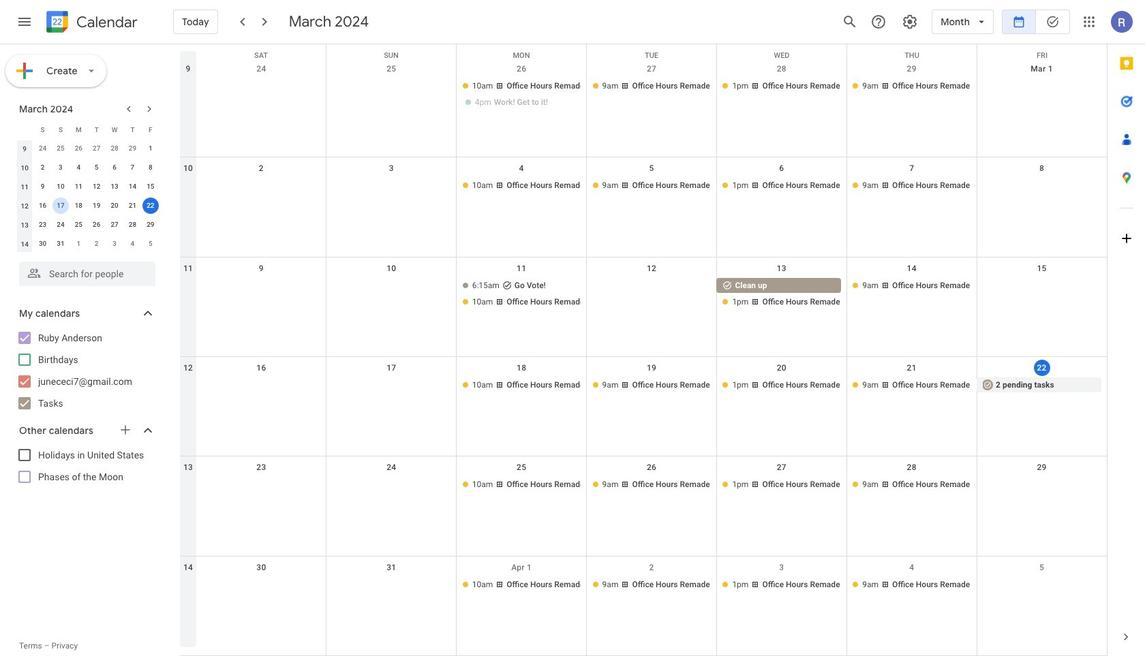 Task type: vqa. For each thing, say whether or not it's contained in the screenshot.
the left 10 PM
no



Task type: describe. For each thing, give the bounding box(es) containing it.
6 element
[[106, 159, 123, 176]]

19 element
[[88, 198, 105, 214]]

15 element
[[142, 179, 159, 195]]

1 element
[[142, 140, 159, 157]]

3 element
[[52, 159, 69, 176]]

february 26 element
[[70, 140, 87, 157]]

14 element
[[124, 179, 141, 195]]

column header inside march 2024 grid
[[16, 120, 34, 139]]

23 element
[[34, 217, 51, 233]]

add other calendars image
[[119, 423, 132, 437]]

12 element
[[88, 179, 105, 195]]

april 5 element
[[142, 236, 159, 252]]

february 29 element
[[124, 140, 141, 157]]

26 element
[[88, 217, 105, 233]]

calendar element
[[44, 8, 138, 38]]

february 27 element
[[88, 140, 105, 157]]

march 2024 grid
[[13, 120, 159, 254]]

my calendars list
[[3, 327, 169, 414]]

27 element
[[106, 217, 123, 233]]

main drawer image
[[16, 14, 33, 30]]

settings menu image
[[902, 14, 918, 30]]

22, today element
[[142, 198, 159, 214]]

17 element
[[52, 198, 69, 214]]

Search for people text field
[[27, 262, 147, 286]]

april 2 element
[[88, 236, 105, 252]]

13 element
[[106, 179, 123, 195]]

9 element
[[34, 179, 51, 195]]

29 element
[[142, 217, 159, 233]]



Task type: locate. For each thing, give the bounding box(es) containing it.
8 element
[[142, 159, 159, 176]]

tab list
[[1108, 44, 1145, 618]]

other calendars list
[[3, 444, 169, 488]]

april 1 element
[[70, 236, 87, 252]]

february 24 element
[[34, 140, 51, 157]]

april 4 element
[[124, 236, 141, 252]]

heading inside the calendar 'element'
[[74, 14, 138, 30]]

row
[[180, 44, 1107, 65], [180, 58, 1107, 158], [16, 120, 159, 139], [16, 139, 159, 158], [180, 158, 1107, 257], [16, 158, 159, 177], [16, 177, 159, 196], [16, 196, 159, 215], [16, 215, 159, 234], [16, 234, 159, 254], [180, 257, 1107, 357], [180, 357, 1107, 457], [180, 457, 1107, 557], [180, 557, 1107, 656]]

30 element
[[34, 236, 51, 252]]

31 element
[[52, 236, 69, 252]]

11 element
[[70, 179, 87, 195]]

february 25 element
[[52, 140, 69, 157]]

20 element
[[106, 198, 123, 214]]

2 element
[[34, 159, 51, 176]]

april 3 element
[[106, 236, 123, 252]]

column header
[[16, 120, 34, 139]]

row group inside march 2024 grid
[[16, 139, 159, 254]]

grid
[[180, 44, 1107, 656]]

cell
[[196, 78, 326, 111], [326, 78, 456, 111], [456, 78, 587, 111], [977, 78, 1107, 111], [196, 178, 326, 194], [326, 178, 456, 194], [977, 178, 1107, 194], [52, 196, 70, 215], [142, 196, 159, 215], [196, 278, 326, 311], [326, 278, 456, 311], [456, 278, 587, 311], [587, 278, 717, 311], [717, 278, 847, 311], [977, 278, 1107, 311], [196, 378, 326, 394], [326, 378, 456, 394], [196, 477, 326, 494], [326, 477, 456, 494], [977, 477, 1107, 494], [196, 577, 326, 593], [326, 577, 456, 593], [977, 577, 1107, 593]]

heading
[[74, 14, 138, 30]]

18 element
[[70, 198, 87, 214]]

21 element
[[124, 198, 141, 214]]

february 28 element
[[106, 140, 123, 157]]

25 element
[[70, 217, 87, 233]]

4 element
[[70, 159, 87, 176]]

24 element
[[52, 217, 69, 233]]

5 element
[[88, 159, 105, 176]]

16 element
[[34, 198, 51, 214]]

28 element
[[124, 217, 141, 233]]

7 element
[[124, 159, 141, 176]]

None search field
[[0, 256, 169, 286]]

row group
[[16, 139, 159, 254]]

10 element
[[52, 179, 69, 195]]



